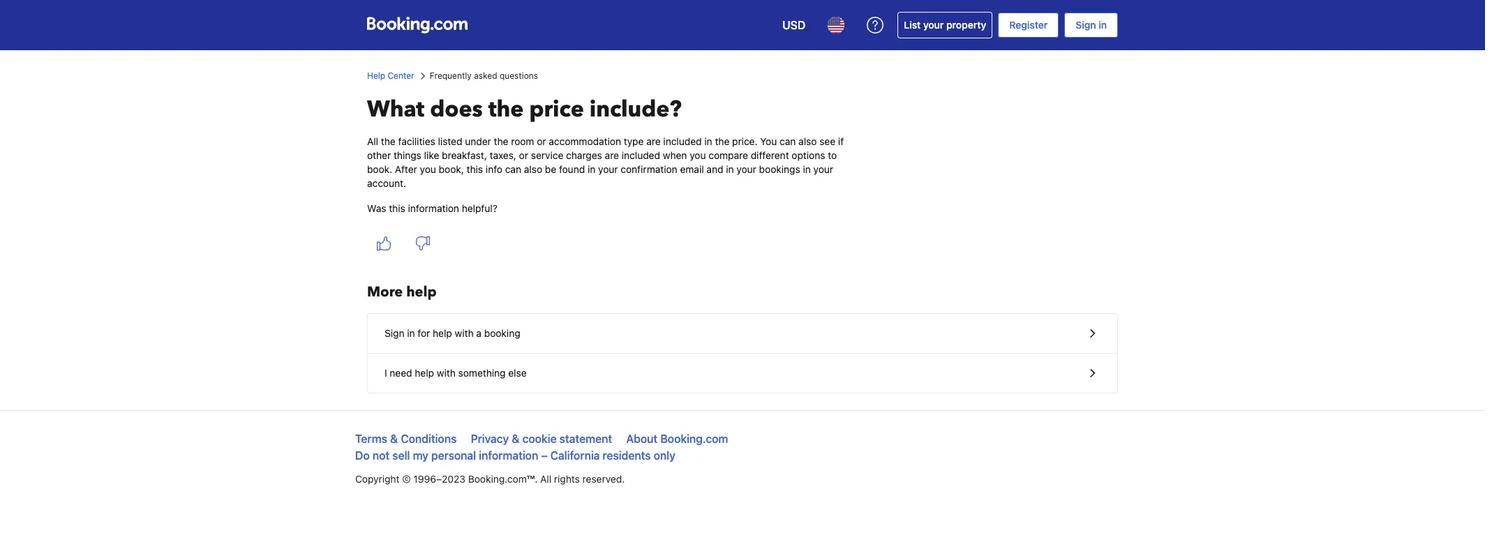 Task type: describe. For each thing, give the bounding box(es) containing it.
else
[[509, 367, 527, 379]]

for
[[418, 327, 430, 339]]

helpful?
[[462, 202, 498, 214]]

i need help with something else button
[[368, 354, 1118, 393]]

sign in for help with a booking link
[[368, 314, 1118, 353]]

& for terms
[[390, 433, 398, 445]]

questions
[[500, 71, 538, 81]]

0 vertical spatial help
[[407, 283, 437, 302]]

1 vertical spatial also
[[524, 163, 543, 175]]

all the facilities listed under the room or accommodation type are included in the price. you can also see if other things like breakfast, taxes, or service charges are included when you compare different options to book. after you book, this info can also be found in your confirmation email and in your bookings in your account.
[[367, 135, 844, 189]]

frequently asked questions
[[430, 71, 538, 81]]

to
[[828, 149, 837, 161]]

statement
[[560, 433, 612, 445]]

1 vertical spatial or
[[519, 149, 529, 161]]

rights
[[554, 473, 580, 485]]

usd button
[[774, 8, 814, 42]]

sign for sign in
[[1076, 19, 1097, 31]]

things
[[394, 149, 422, 161]]

accommodation
[[549, 135, 621, 147]]

booking
[[484, 327, 521, 339]]

sign in for help with a booking
[[385, 327, 521, 339]]

conditions
[[401, 433, 457, 445]]

different
[[751, 149, 789, 161]]

property
[[947, 19, 987, 31]]

was
[[367, 202, 386, 214]]

more
[[367, 283, 403, 302]]

price
[[530, 94, 584, 125]]

does
[[430, 94, 483, 125]]

not
[[373, 450, 390, 462]]

i need help with something else
[[385, 367, 527, 379]]

breakfast,
[[442, 149, 487, 161]]

about booking.com do not sell my personal information – california residents only
[[355, 433, 729, 462]]

privacy
[[471, 433, 509, 445]]

privacy & cookie statement
[[471, 433, 612, 445]]

1 vertical spatial all
[[540, 473, 552, 485]]

need
[[390, 367, 412, 379]]

©
[[402, 473, 411, 485]]

your down charges
[[598, 163, 618, 175]]

help center
[[367, 71, 414, 81]]

1 vertical spatial can
[[505, 163, 522, 175]]

and
[[707, 163, 724, 175]]

type
[[624, 135, 644, 147]]

do
[[355, 450, 370, 462]]

center
[[388, 71, 414, 81]]

copyright © 1996–2023 booking.com™. all rights reserved.
[[355, 473, 625, 485]]

compare
[[709, 149, 748, 161]]

email
[[680, 163, 704, 175]]

what
[[367, 94, 425, 125]]

booking.com
[[661, 433, 729, 445]]

options
[[792, 149, 826, 161]]

frequently
[[430, 71, 472, 81]]

like
[[424, 149, 439, 161]]

1 vertical spatial help
[[433, 327, 452, 339]]

room
[[511, 135, 534, 147]]

1 horizontal spatial also
[[799, 135, 817, 147]]

in inside 'sign in for help with a booking' link
[[407, 327, 415, 339]]

your right list
[[924, 19, 944, 31]]

price.
[[733, 135, 758, 147]]

do not sell my personal information – california residents only link
[[355, 450, 676, 462]]

only
[[654, 450, 676, 462]]

was this information helpful?
[[367, 202, 498, 214]]

california
[[551, 450, 600, 462]]

the up other
[[381, 135, 396, 147]]

list your property link
[[898, 12, 993, 38]]

register
[[1010, 19, 1048, 31]]

0 horizontal spatial are
[[605, 149, 619, 161]]

what does the price include?
[[367, 94, 682, 125]]

service
[[531, 149, 564, 161]]

list
[[904, 19, 921, 31]]

1 horizontal spatial are
[[647, 135, 661, 147]]

0 vertical spatial can
[[780, 135, 796, 147]]

reserved.
[[583, 473, 625, 485]]

listed
[[438, 135, 463, 147]]

info
[[486, 163, 503, 175]]

see
[[820, 135, 836, 147]]



Task type: locate. For each thing, give the bounding box(es) containing it.
this right was
[[389, 202, 406, 214]]

residents
[[603, 450, 651, 462]]

all left rights
[[540, 473, 552, 485]]

the up room
[[489, 94, 524, 125]]

a
[[476, 327, 482, 339]]

found
[[559, 163, 585, 175]]

i
[[385, 367, 387, 379]]

or
[[537, 135, 546, 147], [519, 149, 529, 161]]

about booking.com link
[[627, 433, 729, 445]]

your
[[924, 19, 944, 31], [598, 163, 618, 175], [737, 163, 757, 175], [814, 163, 834, 175]]

can down taxes,
[[505, 163, 522, 175]]

0 horizontal spatial or
[[519, 149, 529, 161]]

0 horizontal spatial all
[[367, 135, 378, 147]]

also left be
[[524, 163, 543, 175]]

account.
[[367, 177, 406, 189]]

1 vertical spatial with
[[437, 367, 456, 379]]

your down compare
[[737, 163, 757, 175]]

in
[[1099, 19, 1107, 31], [705, 135, 713, 147], [588, 163, 596, 175], [726, 163, 734, 175], [803, 163, 811, 175], [407, 327, 415, 339]]

charges
[[566, 149, 602, 161]]

sign right register
[[1076, 19, 1097, 31]]

are right charges
[[605, 149, 619, 161]]

personal
[[431, 450, 476, 462]]

0 horizontal spatial can
[[505, 163, 522, 175]]

1 horizontal spatial can
[[780, 135, 796, 147]]

0 vertical spatial sign
[[1076, 19, 1097, 31]]

terms & conditions
[[355, 433, 457, 445]]

the up taxes,
[[494, 135, 509, 147]]

included down "type"
[[622, 149, 661, 161]]

register link
[[999, 13, 1059, 38]]

1 horizontal spatial information
[[479, 450, 539, 462]]

also
[[799, 135, 817, 147], [524, 163, 543, 175]]

0 horizontal spatial also
[[524, 163, 543, 175]]

help center button
[[367, 70, 414, 82]]

help right the for
[[433, 327, 452, 339]]

1 vertical spatial information
[[479, 450, 539, 462]]

& for privacy
[[512, 433, 520, 445]]

0 vertical spatial with
[[455, 327, 474, 339]]

1 horizontal spatial or
[[537, 135, 546, 147]]

0 horizontal spatial sign
[[385, 327, 405, 339]]

0 vertical spatial included
[[664, 135, 702, 147]]

0 horizontal spatial information
[[408, 202, 459, 214]]

1 vertical spatial you
[[420, 163, 436, 175]]

1 horizontal spatial included
[[664, 135, 702, 147]]

2 vertical spatial help
[[415, 367, 434, 379]]

with inside i need help with something else button
[[437, 367, 456, 379]]

1 vertical spatial included
[[622, 149, 661, 161]]

your down to
[[814, 163, 834, 175]]

help right need
[[415, 367, 434, 379]]

book,
[[439, 163, 464, 175]]

& up do not sell my personal information – california residents only link
[[512, 433, 520, 445]]

are right "type"
[[647, 135, 661, 147]]

2 & from the left
[[512, 433, 520, 445]]

1 horizontal spatial &
[[512, 433, 520, 445]]

1 horizontal spatial you
[[690, 149, 706, 161]]

with
[[455, 327, 474, 339], [437, 367, 456, 379]]

all inside all the facilities listed under the room or accommodation type are included in the price. you can also see if other things like breakfast, taxes, or service charges are included when you compare different options to book. after you book, this info can also be found in your confirmation email and in your bookings in your account.
[[367, 135, 378, 147]]

sign in link
[[1065, 13, 1119, 38]]

or down room
[[519, 149, 529, 161]]

this
[[467, 163, 483, 175], [389, 202, 406, 214]]

this down breakfast,
[[467, 163, 483, 175]]

0 vertical spatial this
[[467, 163, 483, 175]]

other
[[367, 149, 391, 161]]

sign in
[[1076, 19, 1107, 31]]

in inside 'sign in' link
[[1099, 19, 1107, 31]]

also up options at the top
[[799, 135, 817, 147]]

booking.com online hotel reservations image
[[367, 17, 468, 34]]

when
[[663, 149, 687, 161]]

with left a
[[455, 327, 474, 339]]

0 vertical spatial information
[[408, 202, 459, 214]]

0 horizontal spatial you
[[420, 163, 436, 175]]

0 horizontal spatial included
[[622, 149, 661, 161]]

0 horizontal spatial this
[[389, 202, 406, 214]]

you
[[761, 135, 777, 147]]

included up when
[[664, 135, 702, 147]]

1 vertical spatial this
[[389, 202, 406, 214]]

taxes,
[[490, 149, 517, 161]]

something
[[458, 367, 506, 379]]

confirmation
[[621, 163, 678, 175]]

bookings
[[759, 163, 801, 175]]

copyright
[[355, 473, 400, 485]]

facilities
[[398, 135, 436, 147]]

help right more
[[407, 283, 437, 302]]

more help
[[367, 283, 437, 302]]

information
[[408, 202, 459, 214], [479, 450, 539, 462]]

help
[[367, 71, 386, 81]]

you up email
[[690, 149, 706, 161]]

or up service
[[537, 135, 546, 147]]

sign inside button
[[385, 327, 405, 339]]

this inside all the facilities listed under the room or accommodation type are included in the price. you can also see if other things like breakfast, taxes, or service charges are included when you compare different options to book. after you book, this info can also be found in your confirmation email and in your bookings in your account.
[[467, 163, 483, 175]]

usd
[[783, 19, 806, 31]]

1 horizontal spatial sign
[[1076, 19, 1097, 31]]

are
[[647, 135, 661, 147], [605, 149, 619, 161]]

booking.com™.
[[468, 473, 538, 485]]

terms & conditions link
[[355, 433, 457, 445]]

information inside about booking.com do not sell my personal information – california residents only
[[479, 450, 539, 462]]

can
[[780, 135, 796, 147], [505, 163, 522, 175]]

sign left the for
[[385, 327, 405, 339]]

include?
[[590, 94, 682, 125]]

sign in for help with a booking button
[[368, 314, 1118, 354]]

1996–2023
[[414, 473, 466, 485]]

privacy & cookie statement link
[[471, 433, 612, 445]]

cookie
[[523, 433, 557, 445]]

sell
[[393, 450, 410, 462]]

1 & from the left
[[390, 433, 398, 445]]

1 horizontal spatial all
[[540, 473, 552, 485]]

you
[[690, 149, 706, 161], [420, 163, 436, 175]]

help
[[407, 283, 437, 302], [433, 327, 452, 339], [415, 367, 434, 379]]

can right you
[[780, 135, 796, 147]]

0 vertical spatial also
[[799, 135, 817, 147]]

list your property
[[904, 19, 987, 31]]

the up compare
[[715, 135, 730, 147]]

0 vertical spatial all
[[367, 135, 378, 147]]

you down like on the left
[[420, 163, 436, 175]]

–
[[541, 450, 548, 462]]

terms
[[355, 433, 388, 445]]

with left something
[[437, 367, 456, 379]]

1 horizontal spatial this
[[467, 163, 483, 175]]

all up other
[[367, 135, 378, 147]]

sign
[[1076, 19, 1097, 31], [385, 327, 405, 339]]

asked
[[474, 71, 498, 81]]

all
[[367, 135, 378, 147], [540, 473, 552, 485]]

0 vertical spatial you
[[690, 149, 706, 161]]

with inside 'sign in for help with a booking' link
[[455, 327, 474, 339]]

0 vertical spatial or
[[537, 135, 546, 147]]

& up sell
[[390, 433, 398, 445]]

information down book,
[[408, 202, 459, 214]]

my
[[413, 450, 429, 462]]

information up booking.com™. on the bottom left
[[479, 450, 539, 462]]

&
[[390, 433, 398, 445], [512, 433, 520, 445]]

1 vertical spatial sign
[[385, 327, 405, 339]]

sign for sign in for help with a booking
[[385, 327, 405, 339]]

under
[[465, 135, 491, 147]]

book.
[[367, 163, 393, 175]]

0 vertical spatial are
[[647, 135, 661, 147]]

included
[[664, 135, 702, 147], [622, 149, 661, 161]]

be
[[545, 163, 557, 175]]

0 horizontal spatial &
[[390, 433, 398, 445]]

1 vertical spatial are
[[605, 149, 619, 161]]



Task type: vqa. For each thing, say whether or not it's contained in the screenshot.
All in 'all the facilities listed under the room or accommodation type are included in the price. you can also see if other things like breakfast, taxes, or service charges are included when you compare different options to book. after you book, this info can also be found in your confirmation email and in your bookings in your account.'
yes



